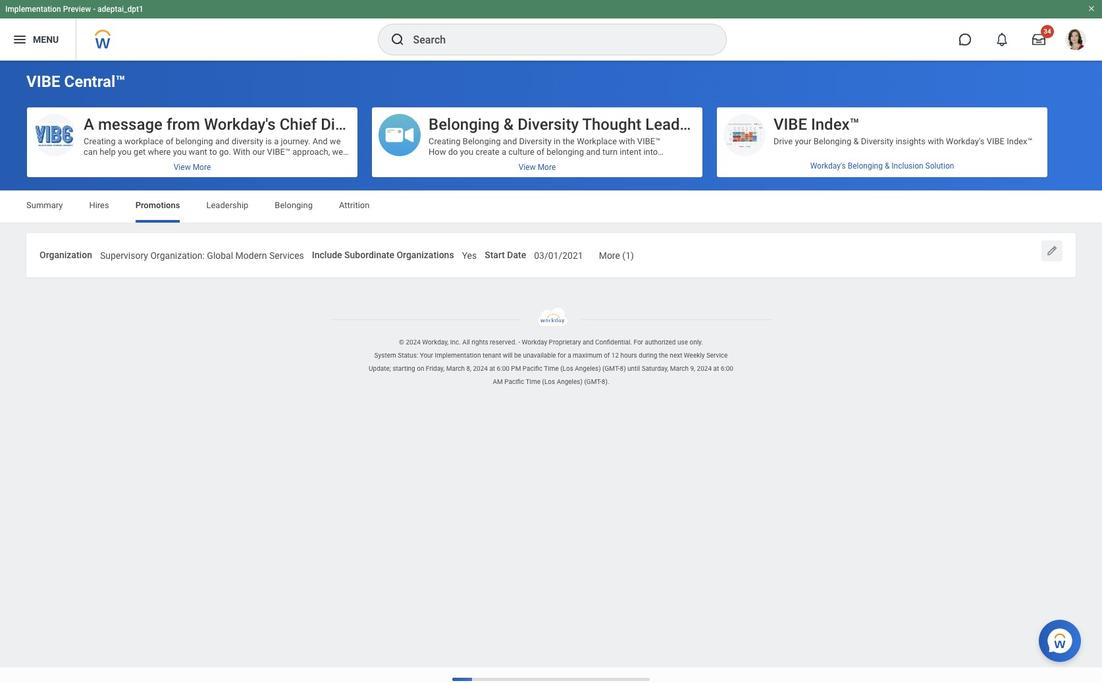 Task type: locate. For each thing, give the bounding box(es) containing it.
0 horizontal spatial march
[[447, 365, 465, 372]]

0 horizontal spatial (los
[[543, 378, 556, 385]]

03/01/2021
[[534, 250, 584, 261]]

notifications large image
[[996, 33, 1009, 46]]

6:00 left 'pm'
[[497, 365, 510, 372]]

for down into
[[651, 157, 662, 167]]

webinar inside learn how companies, leaders, and organizations each play a role in building equality. join the webinar with workday leaders and discover ways to assess your intentions against outcomes and drive real change. watch webinar
[[455, 263, 486, 273]]

and up the maximum
[[583, 339, 594, 346]]

0 horizontal spatial of
[[537, 147, 545, 157]]

your down the join
[[489, 242, 506, 252]]

1 horizontal spatial 6:00
[[721, 365, 734, 372]]

more (1)
[[599, 250, 634, 261]]

a down proprietary
[[568, 352, 572, 359]]

2 horizontal spatial the
[[659, 352, 669, 359]]

turn
[[603, 147, 618, 157]]

systemic
[[657, 305, 691, 315]]

a inside creating belonging and diversity in the workplace with vibe™ how do you create a culture of belonging and turn intent into impactful actions? in this webinar, we share our strategies for valuing inclusion, belonging, and equity for all and show how our solutions can help you enable change. watch webinar
[[502, 147, 507, 157]]

0 horizontal spatial (gmt-
[[585, 378, 602, 385]]

1 horizontal spatial implementation
[[435, 352, 481, 359]]

1 vertical spatial how
[[452, 221, 468, 231]]

all
[[563, 168, 571, 178]]

0 horizontal spatial in
[[429, 305, 436, 315]]

1 horizontal spatial (gmt-
[[603, 365, 620, 372]]

change. inside learn how companies, leaders, and organizations each play a role in building equality. join the webinar with workday leaders and discover ways to assess your intentions against outcomes and drive real change. watch webinar
[[429, 252, 459, 262]]

services
[[269, 250, 304, 261]]

0 horizontal spatial the
[[513, 231, 525, 241]]

1 horizontal spatial of
[[604, 352, 610, 359]]

change. inside creating belonging and diversity in the workplace with vibe™ how do you create a culture of belonging and turn intent into impactful actions? in this webinar, we share our strategies for valuing inclusion, belonging, and equity for all and show how our solutions can help you enable change. watch webinar
[[490, 179, 521, 188]]

vibe for vibe central™
[[26, 72, 60, 91]]

and up culture
[[503, 136, 517, 146]]

0 horizontal spatial your
[[489, 242, 506, 252]]

status:
[[398, 352, 419, 359]]

rights
[[472, 339, 489, 346]]

in inside we're taking action to examine our practices and accelerate progress in our company. learn how we're working together to create systemic change both within workday and externally.
[[429, 305, 436, 315]]

0 vertical spatial of
[[537, 147, 545, 157]]

(los down unavailable
[[543, 378, 556, 385]]

1 vertical spatial for
[[550, 168, 560, 178]]

profile logan mcneil image
[[1066, 29, 1087, 53]]

in inside learn how companies, leaders, and organizations each play a role in building equality. join the webinar with workday leaders and discover ways to assess your intentions against outcomes and drive real change. watch webinar
[[680, 221, 687, 231]]

promotions
[[136, 200, 180, 210]]

for left all
[[550, 168, 560, 178]]

leadership
[[646, 115, 724, 134], [207, 200, 249, 210]]

for
[[651, 157, 662, 167], [550, 168, 560, 178], [558, 352, 566, 359]]

2 vertical spatial how
[[515, 305, 531, 315]]

authorized
[[645, 339, 676, 346]]

the inside © 2024 workday, inc. all rights reserved. - workday proprietary and confidential. for authorized use only. system status: your implementation tenant will be unavailable for a maximum of 12 hours during the next weekly service update; starting on friday, march 8, 2024 at 6:00 pm pacific time (los angeles) (gmt-8) until saturday, march 9, 2024 at 6:00 am pacific time (los angeles) (gmt-8).
[[659, 352, 669, 359]]

2 vertical spatial a
[[568, 352, 572, 359]]

yes
[[462, 250, 477, 261]]

workday's right measure
[[811, 161, 846, 171]]

8)
[[620, 365, 626, 372]]

actions?
[[467, 157, 499, 167]]

0 vertical spatial learn
[[429, 221, 450, 231]]

1 vertical spatial of
[[604, 352, 610, 359]]

belonging,
[[467, 168, 506, 178]]

leaders
[[613, 231, 641, 241]]

1 vertical spatial (gmt-
[[585, 378, 602, 385]]

1 vertical spatial the
[[513, 231, 525, 241]]

your
[[795, 136, 812, 146], [489, 242, 506, 252]]

1 vertical spatial workday's
[[947, 136, 985, 146]]

workplace
[[577, 136, 617, 146]]

change.
[[490, 179, 521, 188], [429, 252, 459, 262]]

drive
[[635, 242, 653, 252]]

watch down organizations
[[429, 263, 453, 273]]

2 vertical spatial in
[[429, 305, 436, 315]]

how
[[612, 168, 628, 178], [452, 221, 468, 231], [515, 305, 531, 315]]

0 horizontal spatial with
[[560, 231, 576, 241]]

for inside © 2024 workday, inc. all rights reserved. - workday proprietary and confidential. for authorized use only. system status: your implementation tenant will be unavailable for a maximum of 12 hours during the next weekly service update; starting on friday, march 8, 2024 at 6:00 pm pacific time (los angeles) (gmt-8) until saturday, march 9, 2024 at 6:00 am pacific time (los angeles) (gmt-8).
[[558, 352, 566, 359]]

time
[[544, 365, 559, 372], [526, 378, 541, 385]]

learn up within
[[491, 305, 513, 315]]

leadership up the global
[[207, 200, 249, 210]]

a
[[502, 147, 507, 157], [657, 221, 661, 231], [568, 352, 572, 359]]

include
[[312, 250, 342, 260]]

you right do
[[460, 147, 474, 157]]

belonging inside creating belonging and diversity in the workplace with vibe™ how do you create a culture of belonging and turn intent into impactful actions? in this webinar, we share our strategies for valuing inclusion, belonging, and equity for all and show how our solutions can help you enable change. watch webinar
[[463, 136, 501, 146]]

webinar
[[455, 189, 486, 199], [455, 263, 486, 273]]

1 vertical spatial in
[[680, 221, 687, 231]]

& right the solution
[[968, 157, 974, 167]]

culture
[[509, 147, 535, 157]]

belonging up actions?
[[463, 136, 501, 146]]

webinar down yes
[[455, 263, 486, 273]]

at down service
[[714, 365, 720, 372]]

pacific
[[523, 365, 543, 372], [505, 378, 525, 385]]

march left 9,
[[671, 365, 689, 372]]

1 horizontal spatial vibe
[[774, 115, 808, 134]]

1 horizontal spatial march
[[671, 365, 689, 372]]

adeptai_dpt1
[[98, 5, 144, 14]]

diversity inside button
[[321, 115, 382, 134]]

of up webinar,
[[537, 147, 545, 157]]

how inside learn how companies, leaders, and organizations each play a role in building equality. join the webinar with workday leaders and discover ways to assess your intentions against outcomes and drive real change. watch webinar
[[452, 221, 468, 231]]

angeles)
[[575, 365, 601, 372], [557, 378, 583, 385]]

our up show
[[596, 157, 609, 167]]

a left role
[[657, 221, 661, 231]]

the inside learn how companies, leaders, and organizations each play a role in building equality. join the webinar with workday leaders and discover ways to assess your intentions against outcomes and drive real change. watch webinar
[[513, 231, 525, 241]]

creating belonging and diversity in the workplace with vibe™ how do you create a culture of belonging and turn intent into impactful actions? in this webinar, we share our strategies for valuing inclusion, belonging, and equity for all and show how our solutions can help you enable change. watch webinar
[[429, 136, 696, 199]]

next
[[670, 352, 683, 359]]

belonging up "services"
[[275, 200, 313, 210]]

how inside we're taking action to examine our practices and accelerate progress in our company. learn how we're working together to create systemic change both within workday and externally.
[[515, 305, 531, 315]]

index™ up efforts on the right of page
[[1007, 136, 1034, 146]]

1 horizontal spatial change.
[[490, 179, 521, 188]]

Yes text field
[[462, 242, 477, 265]]

leadership up valuing
[[646, 115, 724, 134]]

1 watch from the top
[[429, 189, 453, 199]]

unavailable
[[523, 352, 556, 359]]

workday's right the from
[[204, 115, 276, 134]]

2 vertical spatial workday's
[[811, 161, 846, 171]]

0 vertical spatial (los
[[561, 365, 574, 372]]

1 horizontal spatial your
[[795, 136, 812, 146]]

of left the 12
[[604, 352, 610, 359]]

2 vertical spatial workday
[[522, 339, 548, 346]]

our up we're
[[547, 294, 560, 304]]

(los down the maximum
[[561, 365, 574, 372]]

0 horizontal spatial -
[[93, 5, 96, 14]]

- up be at the bottom of page
[[519, 339, 521, 346]]

- right preview
[[93, 5, 96, 14]]

saturday,
[[642, 365, 669, 372]]

with inside learn how companies, leaders, and organizations each play a role in building equality. join the webinar with workday leaders and discover ways to assess your intentions against outcomes and drive real change. watch webinar
[[560, 231, 576, 241]]

proprietary
[[549, 339, 581, 346]]

join
[[495, 231, 511, 241]]

1 horizontal spatial a
[[568, 352, 572, 359]]

belonging up relative
[[814, 136, 852, 146]]

working
[[555, 305, 585, 315]]

0 horizontal spatial implementation
[[5, 5, 61, 14]]

0 vertical spatial implementation
[[5, 5, 61, 14]]

belonging right "focus"
[[928, 157, 966, 167]]

1 horizontal spatial in
[[554, 136, 561, 146]]

(gmt- down the maximum
[[585, 378, 602, 385]]

to inside learn how companies, leaders, and organizations each play a role in building equality. join the webinar with workday leaders and discover ways to assess your intentions against outcomes and drive real change. watch webinar
[[451, 242, 458, 252]]

1 horizontal spatial the
[[563, 136, 575, 146]]

vibe
[[26, 72, 60, 91], [774, 115, 808, 134], [987, 136, 1005, 146]]

0 vertical spatial index™
[[812, 115, 860, 134]]

your inside learn how companies, leaders, and organizations each play a role in building equality. join the webinar with workday leaders and discover ways to assess your intentions against outcomes and drive real change. watch webinar
[[489, 242, 506, 252]]

1 webinar from the top
[[455, 189, 486, 199]]

03/01/2021 text field
[[534, 242, 584, 265]]

in for together
[[429, 305, 436, 315]]

footer containing © 2024 workday, inc. all rights reserved. - workday proprietary and confidential. for authorized use only. system status: your implementation tenant will be unavailable for a maximum of 12 hours during the next weekly service update; starting on friday, march 8, 2024 at 6:00 pm pacific time (los angeles) (gmt-8) until saturday, march 9, 2024 at 6:00 am pacific time (los angeles) (gmt-8).
[[0, 307, 1103, 389]]

2 horizontal spatial vibe
[[987, 136, 1005, 146]]

0 horizontal spatial 2024
[[406, 339, 421, 346]]

0 vertical spatial the
[[563, 136, 575, 146]]

supervisory organization: global modern services
[[100, 250, 304, 261]]

1 vertical spatial learn
[[491, 305, 513, 315]]

6:00 down service
[[721, 365, 734, 372]]

1 horizontal spatial -
[[519, 339, 521, 346]]

and up 'webinar'
[[548, 221, 562, 231]]

(gmt-
[[603, 365, 620, 372], [585, 378, 602, 385]]

a up in
[[502, 147, 507, 157]]

main content
[[0, 61, 1103, 325]]

together
[[587, 305, 619, 315]]

diversity right chief
[[321, 115, 382, 134]]

workday's up the solution
[[947, 136, 985, 146]]

index™ up relative
[[812, 115, 860, 134]]

on
[[417, 365, 425, 372]]

and inside © 2024 workday, inc. all rights reserved. - workday proprietary and confidential. for authorized use only. system status: your implementation tenant will be unavailable for a maximum of 12 hours during the next weekly service update; starting on friday, march 8, 2024 at 6:00 pm pacific time (los angeles) (gmt-8) until saturday, march 9, 2024 at 6:00 am pacific time (los angeles) (gmt-8).
[[583, 339, 594, 346]]

0 vertical spatial watch
[[429, 189, 453, 199]]

march
[[447, 365, 465, 372], [671, 365, 689, 372]]

diversity up 'performance'
[[862, 136, 894, 146]]

1 horizontal spatial create
[[631, 305, 655, 315]]

workday down examine on the left top of the page
[[503, 315, 536, 325]]

8).
[[602, 378, 610, 385]]

create up actions?
[[476, 147, 500, 157]]

the left next
[[659, 352, 669, 359]]

insights
[[896, 136, 926, 146]]

0 vertical spatial webinar
[[455, 189, 486, 199]]

pacific down unavailable
[[523, 365, 543, 372]]

we're
[[533, 305, 553, 315]]

chief
[[280, 115, 317, 134]]

with up the solution
[[928, 136, 945, 146]]

the up belonging
[[563, 136, 575, 146]]

0 horizontal spatial how
[[452, 221, 468, 231]]

0 horizontal spatial learn
[[429, 221, 450, 231]]

we're
[[429, 294, 450, 304]]

1 horizontal spatial time
[[544, 365, 559, 372]]

workday inside © 2024 workday, inc. all rights reserved. - workday proprietary and confidential. for authorized use only. system status: your implementation tenant will be unavailable for a maximum of 12 hours during the next weekly service update; starting on friday, march 8, 2024 at 6:00 pm pacific time (los angeles) (gmt-8) until saturday, march 9, 2024 at 6:00 am pacific time (los angeles) (gmt-8).
[[522, 339, 548, 346]]

message
[[98, 115, 163, 134]]

2 webinar from the top
[[455, 263, 486, 273]]

for
[[634, 339, 644, 346]]

our
[[596, 157, 609, 167], [631, 168, 643, 178], [547, 294, 560, 304], [438, 305, 450, 315]]

hours
[[621, 352, 638, 359]]

solution
[[926, 161, 955, 171]]

0 horizontal spatial change.
[[429, 252, 459, 262]]

- inside © 2024 workday, inc. all rights reserved. - workday proprietary and confidential. for authorized use only. system status: your implementation tenant will be unavailable for a maximum of 12 hours during the next weekly service update; starting on friday, march 8, 2024 at 6:00 pm pacific time (los angeles) (gmt-8) until saturday, march 9, 2024 at 6:00 am pacific time (los angeles) (gmt-8).
[[519, 339, 521, 346]]

(gmt- down the 12
[[603, 365, 620, 372]]

1 horizontal spatial at
[[714, 365, 720, 372]]

implementation preview -   adeptai_dpt1
[[5, 5, 144, 14]]

of inside © 2024 workday, inc. all rights reserved. - workday proprietary and confidential. for authorized use only. system status: your implementation tenant will be unavailable for a maximum of 12 hours during the next weekly service update; starting on friday, march 8, 2024 at 6:00 pm pacific time (los angeles) (gmt-8) until saturday, march 9, 2024 at 6:00 am pacific time (los angeles) (gmt-8).
[[604, 352, 610, 359]]

&
[[504, 115, 514, 134], [854, 136, 860, 146], [968, 157, 974, 167], [885, 161, 890, 171]]

workday's belonging & inclusion solution link
[[717, 156, 1048, 176]]

0 vertical spatial create
[[476, 147, 500, 157]]

1 horizontal spatial with
[[620, 136, 636, 146]]

learn up 'building'
[[429, 221, 450, 231]]

watch down help
[[429, 189, 453, 199]]

workday up unavailable
[[522, 339, 548, 346]]

pacific down 'pm'
[[505, 378, 525, 385]]

workday up 'outcomes'
[[578, 231, 611, 241]]

diversity up culture
[[519, 136, 552, 146]]

belonging right relative
[[848, 161, 883, 171]]

0 horizontal spatial workday's
[[204, 115, 276, 134]]

0 vertical spatial how
[[612, 168, 628, 178]]

accelerate
[[615, 294, 655, 304]]

this
[[511, 157, 525, 167]]

1 horizontal spatial learn
[[491, 305, 513, 315]]

2 horizontal spatial how
[[612, 168, 628, 178]]

Supervisory Organization: Global Modern Services text field
[[100, 242, 304, 265]]

© 2024 workday, inc. all rights reserved. - workday proprietary and confidential. for authorized use only. system status: your implementation tenant will be unavailable for a maximum of 12 hours during the next weekly service update; starting on friday, march 8, 2024 at 6:00 pm pacific time (los angeles) (gmt-8) until saturday, march 9, 2024 at 6:00 am pacific time (los angeles) (gmt-8).
[[369, 339, 734, 385]]

0 vertical spatial vibe
[[26, 72, 60, 91]]

our up "change"
[[438, 305, 450, 315]]

how up equality.
[[452, 221, 468, 231]]

to left "focus"
[[893, 157, 901, 167]]

0 vertical spatial change.
[[490, 179, 521, 188]]

1 horizontal spatial how
[[515, 305, 531, 315]]

1 horizontal spatial index™
[[1007, 136, 1034, 146]]

footer
[[0, 307, 1103, 389]]

0 vertical spatial (gmt-
[[603, 365, 620, 372]]

1 vertical spatial leadership
[[207, 200, 249, 210]]

0 horizontal spatial create
[[476, 147, 500, 157]]

externally.
[[555, 315, 593, 325]]

0 vertical spatial a
[[502, 147, 507, 157]]

subordinate
[[345, 250, 395, 260]]

0 vertical spatial you
[[460, 147, 474, 157]]

at down tenant
[[490, 365, 496, 372]]

0 horizontal spatial index™
[[812, 115, 860, 134]]

0 vertical spatial pacific
[[523, 365, 543, 372]]

assess
[[460, 242, 487, 252]]

diversity up belonging
[[518, 115, 579, 134]]

with up against
[[560, 231, 576, 241]]

1 vertical spatial -
[[519, 339, 521, 346]]

webinar down "enable"
[[455, 189, 486, 199]]

march left "8,"
[[447, 365, 465, 372]]

2024 right 9,
[[697, 365, 712, 372]]

enable
[[463, 179, 488, 188]]

how down examine on the left top of the page
[[515, 305, 531, 315]]

belonging
[[429, 115, 500, 134], [463, 136, 501, 146], [814, 136, 852, 146], [928, 157, 966, 167], [848, 161, 883, 171], [275, 200, 313, 210]]

0 vertical spatial angeles)
[[575, 365, 601, 372]]

2024 right "8,"
[[473, 365, 488, 372]]

2024 right ©
[[406, 339, 421, 346]]

belonging up creating
[[429, 115, 500, 134]]

1 vertical spatial implementation
[[435, 352, 481, 359]]

0 vertical spatial workday's
[[204, 115, 276, 134]]

2 watch from the top
[[429, 263, 453, 273]]

during
[[639, 352, 658, 359]]

in
[[554, 136, 561, 146], [680, 221, 687, 231], [429, 305, 436, 315]]

how down strategies
[[612, 168, 628, 178]]

with up intent
[[620, 136, 636, 146]]

companies,
[[471, 221, 514, 231]]

attrition
[[339, 200, 370, 210]]

in up belonging
[[554, 136, 561, 146]]

diversity inside creating belonging and diversity in the workplace with vibe™ how do you create a culture of belonging and turn intent into impactful actions? in this webinar, we share our strategies for valuing inclusion, belonging, and equity for all and show how our solutions can help you enable change. watch webinar
[[519, 136, 552, 146]]

maximum
[[573, 352, 603, 359]]

1 horizontal spatial leadership
[[646, 115, 724, 134]]

for down proprietary
[[558, 352, 566, 359]]

create down accelerate on the top of the page
[[631, 305, 655, 315]]

1 vertical spatial time
[[526, 378, 541, 385]]

ways
[[429, 242, 448, 252]]

diversity left efforts on the right of page
[[976, 157, 1008, 167]]

implementation down the inc.
[[435, 352, 481, 359]]

0 vertical spatial workday
[[578, 231, 611, 241]]

and
[[503, 136, 517, 146], [587, 147, 601, 157], [508, 168, 522, 178], [573, 168, 588, 178], [548, 221, 562, 231], [643, 231, 657, 241], [618, 242, 633, 252], [599, 294, 613, 304], [538, 315, 553, 325], [583, 339, 594, 346]]

2 vertical spatial for
[[558, 352, 566, 359]]

1 vertical spatial vibe
[[774, 115, 808, 134]]

system
[[375, 352, 396, 359]]

0 horizontal spatial time
[[526, 378, 541, 385]]

create
[[476, 147, 500, 157], [631, 305, 655, 315]]

2 horizontal spatial a
[[657, 221, 661, 231]]

you down the "inclusion,"
[[447, 179, 461, 188]]

belonging
[[547, 147, 584, 157]]

thought
[[583, 115, 642, 134]]

0 horizontal spatial at
[[490, 365, 496, 372]]

- inside menu banner
[[93, 5, 96, 14]]

2 at from the left
[[714, 365, 720, 372]]

0 horizontal spatial leadership
[[207, 200, 249, 210]]

to down 'building'
[[451, 242, 458, 252]]

0 vertical spatial -
[[93, 5, 96, 14]]

0 horizontal spatial a
[[502, 147, 507, 157]]

implementation up the menu dropdown button on the top of the page
[[5, 5, 61, 14]]

1 vertical spatial a
[[657, 221, 661, 231]]

tab list
[[13, 191, 1090, 223]]

watch inside learn how companies, leaders, and organizations each play a role in building equality. join the webinar with workday leaders and discover ways to assess your intentions against outcomes and drive real change. watch webinar
[[429, 263, 453, 273]]

& left inclusion
[[885, 161, 890, 171]]

organization:
[[150, 250, 205, 261]]

the up intentions
[[513, 231, 525, 241]]

1 vertical spatial your
[[489, 242, 506, 252]]

2 horizontal spatial with
[[928, 136, 945, 146]]

in down the we're
[[429, 305, 436, 315]]

change. down in
[[490, 179, 521, 188]]

your right drive
[[795, 136, 812, 146]]

with
[[620, 136, 636, 146], [928, 136, 945, 146], [560, 231, 576, 241]]

in right role
[[680, 221, 687, 231]]

change. down ways
[[429, 252, 459, 262]]

learn inside learn how companies, leaders, and organizations each play a role in building equality. join the webinar with workday leaders and discover ways to assess your intentions against outcomes and drive real change. watch webinar
[[429, 221, 450, 231]]

starting
[[393, 365, 416, 372]]

1 vertical spatial webinar
[[455, 263, 486, 273]]

& up culture
[[504, 115, 514, 134]]

0 vertical spatial for
[[651, 157, 662, 167]]

& up 'performance'
[[854, 136, 860, 146]]



Task type: describe. For each thing, give the bounding box(es) containing it.
create inside creating belonging and diversity in the workplace with vibe™ how do you create a culture of belonging and turn intent into impactful actions? in this webinar, we share our strategies for valuing inclusion, belonging, and equity for all and show how our solutions can help you enable change. watch webinar
[[476, 147, 500, 157]]

to down accelerate on the top of the page
[[621, 305, 629, 315]]

use
[[678, 339, 688, 346]]

search image
[[390, 32, 406, 47]]

belonging inside tab list
[[275, 200, 313, 210]]

pm
[[511, 365, 521, 372]]

vibe index™
[[774, 115, 860, 134]]

2 6:00 from the left
[[721, 365, 734, 372]]

change
[[429, 315, 457, 325]]

watch inside creating belonging and diversity in the workplace with vibe™ how do you create a culture of belonging and turn intent into impactful actions? in this webinar, we share our strategies for valuing inclusion, belonging, and equity for all and show how our solutions can help you enable change. watch webinar
[[429, 189, 453, 199]]

and up together
[[599, 294, 613, 304]]

friday,
[[426, 365, 445, 372]]

1 vertical spatial pacific
[[505, 378, 525, 385]]

justify image
[[12, 32, 28, 47]]

measure relative performance to focus belonging & diversity efforts
[[774, 157, 1036, 167]]

1 vertical spatial you
[[447, 179, 461, 188]]

More (1) text field
[[599, 242, 634, 265]]

summary
[[26, 200, 63, 210]]

we
[[560, 157, 571, 167]]

all
[[463, 339, 470, 346]]

webinar,
[[527, 157, 558, 167]]

progress
[[657, 294, 690, 304]]

organization element
[[100, 242, 304, 266]]

relative
[[809, 157, 839, 167]]

0 vertical spatial leadership
[[646, 115, 724, 134]]

edit image
[[1046, 244, 1059, 258]]

(1)
[[623, 250, 634, 261]]

central™
[[64, 72, 126, 91]]

will
[[503, 352, 513, 359]]

service
[[707, 352, 728, 359]]

taylor
[[479, 115, 522, 134]]

how inside creating belonging and diversity in the workplace with vibe™ how do you create a culture of belonging and turn intent into impactful actions? in this webinar, we share our strategies for valuing inclusion, belonging, and equity for all and show how our solutions can help you enable change. watch webinar
[[612, 168, 628, 178]]

against
[[548, 242, 576, 252]]

solutions
[[645, 168, 680, 178]]

of inside creating belonging and diversity in the workplace with vibe™ how do you create a culture of belonging and turn intent into impactful actions? in this webinar, we share our strategies for valuing inclusion, belonging, and equity for all and show how our solutions can help you enable change. watch webinar
[[537, 147, 545, 157]]

into
[[644, 147, 658, 157]]

inc.
[[450, 339, 461, 346]]

help
[[429, 179, 445, 188]]

vibe for vibe index™
[[774, 115, 808, 134]]

real
[[655, 242, 669, 252]]

1 vertical spatial (los
[[543, 378, 556, 385]]

in inside creating belonging and diversity in the workplace with vibe™ how do you create a culture of belonging and turn intent into impactful actions? in this webinar, we share our strategies for valuing inclusion, belonging, and equity for all and show how our solutions can help you enable change. watch webinar
[[554, 136, 561, 146]]

workday inside learn how companies, leaders, and organizations each play a role in building equality. join the webinar with workday leaders and discover ways to assess your intentions against outcomes and drive real change. watch webinar
[[578, 231, 611, 241]]

implementation inside menu banner
[[5, 5, 61, 14]]

and down "play"
[[643, 231, 657, 241]]

webinar inside creating belonging and diversity in the workplace with vibe™ how do you create a culture of belonging and turn intent into impactful actions? in this webinar, we share our strategies for valuing inclusion, belonging, and equity for all and show how our solutions can help you enable change. watch webinar
[[455, 189, 486, 199]]

weekly
[[684, 352, 705, 359]]

and down this
[[508, 168, 522, 178]]

0 vertical spatial your
[[795, 136, 812, 146]]

more
[[599, 250, 621, 261]]

intentions
[[508, 242, 546, 252]]

efforts
[[1010, 157, 1036, 167]]

1 at from the left
[[490, 365, 496, 372]]

we're taking action to examine our practices and accelerate progress in our company. learn how we're working together to create systemic change both within workday and externally.
[[429, 294, 691, 325]]

learn how companies, leaders, and organizations each play a role in building equality. join the webinar with workday leaders and discover ways to assess your intentions against outcomes and drive real change. watch webinar
[[429, 221, 692, 273]]

company.
[[452, 305, 489, 315]]

workday's inside button
[[204, 115, 276, 134]]

share
[[573, 157, 594, 167]]

Search Workday  search field
[[413, 25, 699, 54]]

role
[[663, 221, 678, 231]]

1 horizontal spatial workday's
[[811, 161, 846, 171]]

1 6:00 from the left
[[497, 365, 510, 372]]

the inside creating belonging and diversity in the workplace with vibe™ how do you create a culture of belonging and turn intent into impactful actions? in this webinar, we share our strategies for valuing inclusion, belonging, and equity for all and show how our solutions can help you enable change. watch webinar
[[563, 136, 575, 146]]

inbox large image
[[1033, 33, 1046, 46]]

organization
[[40, 250, 92, 260]]

to right action
[[503, 294, 511, 304]]

impactful
[[429, 157, 465, 167]]

a inside learn how companies, leaders, and organizations each play a role in building equality. join the webinar with workday leaders and discover ways to assess your intentions against outcomes and drive real change. watch webinar
[[657, 221, 661, 231]]

1 horizontal spatial 2024
[[473, 365, 488, 372]]

update;
[[369, 365, 391, 372]]

workday inside we're taking action to examine our practices and accelerate progress in our company. learn how we're working together to create systemic change both within workday and externally.
[[503, 315, 536, 325]]

menu banner
[[0, 0, 1103, 61]]

close environment banner image
[[1088, 5, 1096, 13]]

organizations
[[397, 250, 454, 260]]

inclusion,
[[429, 168, 465, 178]]

with inside creating belonging and diversity in the workplace with vibe™ how do you create a culture of belonging and turn intent into impactful actions? in this webinar, we share our strategies for valuing inclusion, belonging, and equity for all and show how our solutions can help you enable change. watch webinar
[[620, 136, 636, 146]]

reserved.
[[490, 339, 517, 346]]

drive
[[774, 136, 793, 146]]

2 vertical spatial vibe
[[987, 136, 1005, 146]]

0 vertical spatial time
[[544, 365, 559, 372]]

include subordinate organizations element
[[462, 242, 477, 266]]

leadership inside tab list
[[207, 200, 249, 210]]

examine
[[513, 294, 545, 304]]

until
[[628, 365, 641, 372]]

1 march from the left
[[447, 365, 465, 372]]

supervisory
[[100, 250, 148, 261]]

34
[[1044, 28, 1052, 35]]

1 horizontal spatial (los
[[561, 365, 574, 372]]

2 horizontal spatial workday's
[[947, 136, 985, 146]]

tab list containing summary
[[13, 191, 1090, 223]]

building
[[429, 231, 459, 241]]

and down share
[[573, 168, 588, 178]]

our down strategies
[[631, 168, 643, 178]]

practices
[[562, 294, 597, 304]]

workday's belonging & inclusion solution
[[811, 161, 955, 171]]

creating
[[429, 136, 461, 146]]

tenant
[[483, 352, 502, 359]]

a inside © 2024 workday, inc. all rights reserved. - workday proprietary and confidential. for authorized use only. system status: your implementation tenant will be unavailable for a maximum of 12 hours during the next weekly service update; starting on friday, march 8, 2024 at 6:00 pm pacific time (los angeles) (gmt-8) until saturday, march 9, 2024 at 6:00 am pacific time (los angeles) (gmt-8).
[[568, 352, 572, 359]]

officer
[[386, 115, 434, 134]]

organizations
[[565, 221, 616, 231]]

play
[[639, 221, 655, 231]]

©
[[399, 339, 404, 346]]

1 vertical spatial index™
[[1007, 136, 1034, 146]]

include subordinate organizations
[[312, 250, 454, 260]]

equity
[[524, 168, 548, 178]]

preview
[[63, 5, 91, 14]]

discover
[[660, 231, 692, 241]]

implementation inside © 2024 workday, inc. all rights reserved. - workday proprietary and confidential. for authorized use only. system status: your implementation tenant will be unavailable for a maximum of 12 hours during the next weekly service update; starting on friday, march 8, 2024 at 6:00 pm pacific time (los angeles) (gmt-8) until saturday, march 9, 2024 at 6:00 am pacific time (los angeles) (gmt-8).
[[435, 352, 481, 359]]

within
[[478, 315, 501, 325]]

carin
[[438, 115, 475, 134]]

and down workplace
[[587, 147, 601, 157]]

a
[[84, 115, 94, 134]]

2 horizontal spatial 2024
[[697, 365, 712, 372]]

do
[[448, 147, 458, 157]]

can
[[682, 168, 696, 178]]

in
[[501, 157, 508, 167]]

and down we're
[[538, 315, 553, 325]]

a message from workday's chief diversity officer carin taylor button
[[27, 107, 522, 177]]

webinar
[[528, 231, 558, 241]]

belonging & diversity thought leadership
[[429, 115, 724, 134]]

be
[[515, 352, 522, 359]]

start date
[[485, 250, 527, 260]]

measure
[[774, 157, 807, 167]]

intent
[[620, 147, 642, 157]]

start date element
[[534, 242, 584, 266]]

only.
[[690, 339, 704, 346]]

leaders,
[[517, 221, 546, 231]]

2 march from the left
[[671, 365, 689, 372]]

valuing
[[664, 157, 691, 167]]

learn inside we're taking action to examine our practices and accelerate progress in our company. learn how we're working together to create systemic change both within workday and externally.
[[491, 305, 513, 315]]

create inside we're taking action to examine our practices and accelerate progress in our company. learn how we're working together to create systemic change both within workday and externally.
[[631, 305, 655, 315]]

workday,
[[423, 339, 449, 346]]

main content containing vibe central™
[[0, 61, 1103, 325]]

and down leaders
[[618, 242, 633, 252]]

1 vertical spatial angeles)
[[557, 378, 583, 385]]

am
[[493, 378, 503, 385]]

your
[[420, 352, 434, 359]]

inclusion
[[892, 161, 924, 171]]

in for workday
[[680, 221, 687, 231]]



Task type: vqa. For each thing, say whether or not it's contained in the screenshot.
in to the middle
yes



